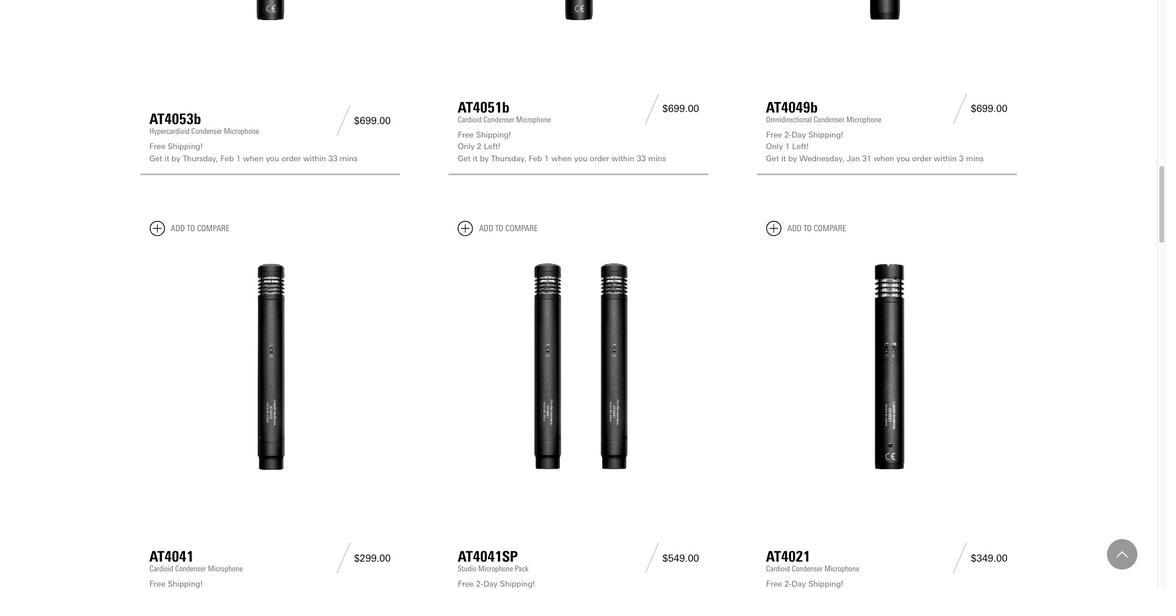 Task type: describe. For each thing, give the bounding box(es) containing it.
free down the at4021
[[766, 580, 782, 589]]

1 inside free shipping! only 2 left! get it by thursday, feb 1 when you order within 33 mins
[[544, 154, 549, 163]]

when inside free 2 -day shipping! only 1 left! get it by wednesday, jan 31 when you order within 3 mins
[[874, 154, 894, 163]]

order inside free shipping! get it by thursday, feb 1 when you order within 33 mins
[[281, 154, 301, 163]]

condenser for at4041
[[175, 564, 206, 573]]

at4041sp
[[458, 548, 518, 566]]

free shipping! get it by thursday, feb 1 when you order within 33 mins
[[149, 142, 358, 163]]

33 inside free shipping! only 2 left! get it by thursday, feb 1 when you order within 33 mins
[[637, 154, 646, 163]]

free shipping! only 2 left! get it by thursday, feb 1 when you order within 33 mins
[[458, 130, 666, 163]]

add to compare for at4041sp
[[479, 223, 538, 234]]

order inside free 2 -day shipping! only 1 left! get it by wednesday, jan 31 when you order within 3 mins
[[912, 154, 932, 163]]

shipping! inside free 2 -day shipping! only 1 left! get it by wednesday, jan 31 when you order within 3 mins
[[808, 130, 843, 139]]

at4051b
[[458, 98, 509, 116]]

it inside free shipping! only 2 left! get it by thursday, feb 1 when you order within 33 mins
[[473, 154, 478, 163]]

compare for at4041sp
[[505, 223, 538, 234]]

at4053b hypercardioid condenser microphone
[[149, 110, 259, 136]]

get inside free shipping! get it by thursday, feb 1 when you order within 33 mins
[[149, 154, 162, 163]]

condenser for at4053b
[[191, 127, 222, 136]]

thursday, inside free shipping! only 2 left! get it by thursday, feb 1 when you order within 33 mins
[[491, 154, 526, 163]]

$699.00 for at4053b
[[354, 115, 391, 126]]

when inside free shipping! only 2 left! get it by thursday, feb 1 when you order within 33 mins
[[551, 154, 572, 163]]

condenser for at4021
[[792, 564, 823, 573]]

compare for at4021
[[814, 223, 846, 234]]

add to compare button for at4041sp
[[458, 221, 538, 236]]

add for at4041
[[171, 223, 185, 234]]

omnidirectional
[[766, 115, 812, 124]]

divider line image for at4041
[[333, 543, 354, 573]]

shipping! inside free shipping! get it by thursday, feb 1 when you order within 33 mins
[[168, 142, 203, 151]]

day for at4041sp
[[483, 580, 498, 589]]

feb inside free shipping! get it by thursday, feb 1 when you order within 33 mins
[[220, 154, 234, 163]]

to for at4041sp
[[495, 223, 503, 234]]

at4021 image
[[766, 246, 1008, 487]]

at4021
[[766, 548, 810, 566]]

cardioid for at4041
[[149, 564, 173, 573]]

compare for at4041
[[197, 223, 229, 234]]

at4053b
[[149, 110, 201, 128]]

jan
[[847, 154, 860, 163]]

by inside free shipping! only 2 left! get it by thursday, feb 1 when you order within 33 mins
[[480, 154, 489, 163]]

microphone for at4053b
[[224, 127, 259, 136]]

add to compare for at4021
[[787, 223, 846, 234]]

shipping! inside free shipping! only 2 left! get it by thursday, feb 1 when you order within 33 mins
[[476, 130, 511, 139]]

microphone for at4049b
[[846, 115, 881, 124]]

cardioid for at4051b
[[458, 115, 482, 124]]

at4041
[[149, 548, 194, 566]]

microphone for at4021
[[825, 564, 859, 573]]

microphone for at4051b
[[516, 115, 551, 124]]

shipping! down at4041 cardioid condenser microphone
[[168, 580, 203, 589]]

wednesday,
[[799, 154, 845, 163]]

2 down studio
[[476, 580, 481, 589]]

free 2 -day shipping! for at4021
[[766, 580, 843, 589]]

mins inside free shipping! only 2 left! get it by thursday, feb 1 when you order within 33 mins
[[648, 154, 666, 163]]

at4051b cardioid condenser microphone
[[458, 98, 551, 124]]

get inside free shipping! only 2 left! get it by thursday, feb 1 when you order within 33 mins
[[458, 154, 471, 163]]

add to compare button for at4021
[[766, 221, 846, 236]]

you inside free shipping! get it by thursday, feb 1 when you order within 33 mins
[[266, 154, 279, 163]]

2 down the at4021
[[784, 580, 789, 589]]

- for at4041sp
[[481, 580, 483, 589]]

31
[[862, 154, 871, 163]]

shipping! down at4021 cardioid condenser microphone
[[808, 580, 843, 589]]

- for at4021
[[789, 580, 792, 589]]

free 2 -day shipping! only 1 left! get it by wednesday, jan 31 when you order within 3 mins
[[766, 130, 984, 163]]

hypercardioid
[[149, 127, 190, 136]]

day for at4021
[[792, 580, 806, 589]]

at4049b image
[[766, 0, 1008, 38]]



Task type: vqa. For each thing, say whether or not it's contained in the screenshot.
"Find"
no



Task type: locate. For each thing, give the bounding box(es) containing it.
shipping! down at4049b omnidirectional condenser microphone
[[808, 130, 843, 139]]

- down at4041sp studio microphone pack
[[481, 580, 483, 589]]

condenser inside at4049b omnidirectional condenser microphone
[[814, 115, 845, 124]]

0 horizontal spatial to
[[187, 223, 195, 234]]

3 compare from the left
[[814, 223, 846, 234]]

when inside free shipping! get it by thursday, feb 1 when you order within 33 mins
[[243, 154, 263, 163]]

1 horizontal spatial left!
[[792, 142, 809, 151]]

1 left! from the left
[[484, 142, 500, 151]]

2 horizontal spatial order
[[912, 154, 932, 163]]

feb down at4053b hypercardioid condenser microphone
[[220, 154, 234, 163]]

condenser for at4051b
[[483, 115, 514, 124]]

1 feb from the left
[[220, 154, 234, 163]]

1 it from the left
[[165, 154, 169, 163]]

1 inside free shipping! get it by thursday, feb 1 when you order within 33 mins
[[236, 154, 241, 163]]

thursday, down at4051b cardioid condenser microphone
[[491, 154, 526, 163]]

$699.00
[[662, 103, 699, 114], [971, 103, 1008, 114], [354, 115, 391, 126]]

only inside free shipping! only 2 left! get it by thursday, feb 1 when you order within 33 mins
[[458, 142, 475, 151]]

day down omnidirectional
[[792, 130, 806, 139]]

0 horizontal spatial feb
[[220, 154, 234, 163]]

2 to from the left
[[495, 223, 503, 234]]

1 horizontal spatial free 2 -day shipping!
[[766, 580, 843, 589]]

shipping! down pack
[[500, 580, 535, 589]]

-
[[789, 130, 792, 139], [481, 580, 483, 589], [789, 580, 792, 589]]

condenser inside at4041 cardioid condenser microphone
[[175, 564, 206, 573]]

0 horizontal spatial only
[[458, 142, 475, 151]]

left! inside free shipping! only 2 left! get it by thursday, feb 1 when you order within 33 mins
[[484, 142, 500, 151]]

when
[[243, 154, 263, 163], [551, 154, 572, 163], [874, 154, 894, 163]]

add to compare button
[[149, 221, 229, 236], [458, 221, 538, 236], [766, 221, 846, 236]]

within
[[303, 154, 326, 163], [612, 154, 634, 163], [934, 154, 957, 163]]

0 horizontal spatial add to compare
[[171, 223, 229, 234]]

within inside free 2 -day shipping! only 1 left! get it by wednesday, jan 31 when you order within 3 mins
[[934, 154, 957, 163]]

microphone inside at4021 cardioid condenser microphone
[[825, 564, 859, 573]]

feb inside free shipping! only 2 left! get it by thursday, feb 1 when you order within 33 mins
[[529, 154, 542, 163]]

33 inside free shipping! get it by thursday, feb 1 when you order within 33 mins
[[328, 154, 338, 163]]

it
[[165, 154, 169, 163], [473, 154, 478, 163], [781, 154, 786, 163]]

studio
[[458, 564, 476, 573]]

- inside free 2 -day shipping! only 1 left! get it by wednesday, jan 31 when you order within 3 mins
[[789, 130, 792, 139]]

2 feb from the left
[[529, 154, 542, 163]]

1 horizontal spatial you
[[574, 154, 588, 163]]

2 inside free 2 -day shipping! only 1 left! get it by wednesday, jan 31 when you order within 3 mins
[[784, 130, 789, 139]]

0 horizontal spatial order
[[281, 154, 301, 163]]

1 order from the left
[[281, 154, 301, 163]]

by inside free shipping! get it by thursday, feb 1 when you order within 33 mins
[[172, 154, 180, 163]]

2 horizontal spatial add to compare button
[[766, 221, 846, 236]]

0 horizontal spatial free 2 -day shipping!
[[458, 580, 535, 589]]

1 mins from the left
[[340, 154, 358, 163]]

2 inside free shipping! only 2 left! get it by thursday, feb 1 when you order within 33 mins
[[477, 142, 481, 151]]

0 horizontal spatial add
[[171, 223, 185, 234]]

condenser inside at4053b hypercardioid condenser microphone
[[191, 127, 222, 136]]

by
[[172, 154, 180, 163], [480, 154, 489, 163], [788, 154, 797, 163]]

free down studio
[[458, 580, 474, 589]]

2 horizontal spatial when
[[874, 154, 894, 163]]

2 only from the left
[[766, 142, 783, 151]]

day
[[792, 130, 806, 139], [483, 580, 498, 589], [792, 580, 806, 589]]

0 horizontal spatial it
[[165, 154, 169, 163]]

day inside free 2 -day shipping! only 1 left! get it by wednesday, jan 31 when you order within 3 mins
[[792, 130, 806, 139]]

0 horizontal spatial when
[[243, 154, 263, 163]]

2 get from the left
[[458, 154, 471, 163]]

2 horizontal spatial cardioid
[[766, 564, 790, 573]]

2 horizontal spatial you
[[896, 154, 910, 163]]

microphone inside at4041 cardioid condenser microphone
[[208, 564, 243, 573]]

cardioid inside at4051b cardioid condenser microphone
[[458, 115, 482, 124]]

at4053b image
[[149, 0, 391, 38]]

$349.00
[[971, 552, 1008, 564]]

shipping! down at4051b cardioid condenser microphone
[[476, 130, 511, 139]]

3 to from the left
[[804, 223, 812, 234]]

get down omnidirectional
[[766, 154, 779, 163]]

pack
[[515, 564, 528, 573]]

divider line image for at4021
[[950, 543, 971, 573]]

you
[[266, 154, 279, 163], [574, 154, 588, 163], [896, 154, 910, 163]]

0 horizontal spatial compare
[[197, 223, 229, 234]]

within inside free shipping! get it by thursday, feb 1 when you order within 33 mins
[[303, 154, 326, 163]]

3 it from the left
[[781, 154, 786, 163]]

microphone up free 2 -day shipping! only 1 left! get it by wednesday, jan 31 when you order within 3 mins
[[846, 115, 881, 124]]

thursday, inside free shipping! get it by thursday, feb 1 when you order within 33 mins
[[183, 154, 218, 163]]

left!
[[484, 142, 500, 151], [792, 142, 809, 151]]

0 horizontal spatial $699.00
[[354, 115, 391, 126]]

0 horizontal spatial mins
[[340, 154, 358, 163]]

free
[[458, 130, 474, 139], [766, 130, 782, 139], [149, 142, 165, 151], [149, 580, 165, 589], [458, 580, 474, 589], [766, 580, 782, 589]]

1 horizontal spatial add
[[479, 223, 493, 234]]

2 within from the left
[[612, 154, 634, 163]]

1 by from the left
[[172, 154, 180, 163]]

2 horizontal spatial get
[[766, 154, 779, 163]]

it inside free shipping! get it by thursday, feb 1 when you order within 33 mins
[[165, 154, 169, 163]]

1 horizontal spatial only
[[766, 142, 783, 151]]

to for at4041
[[187, 223, 195, 234]]

compare
[[197, 223, 229, 234], [505, 223, 538, 234], [814, 223, 846, 234]]

condenser
[[483, 115, 514, 124], [814, 115, 845, 124], [191, 127, 222, 136], [175, 564, 206, 573], [792, 564, 823, 573]]

$699.00 for at4051b
[[662, 103, 699, 114]]

free inside free shipping! get it by thursday, feb 1 when you order within 33 mins
[[149, 142, 165, 151]]

mins
[[340, 154, 358, 163], [648, 154, 666, 163], [966, 154, 984, 163]]

3 order from the left
[[912, 154, 932, 163]]

$299.00
[[354, 552, 391, 564]]

1 you from the left
[[266, 154, 279, 163]]

at4041 cardioid condenser microphone
[[149, 548, 243, 573]]

it down hypercardioid
[[165, 154, 169, 163]]

get down at4051b
[[458, 154, 471, 163]]

2 horizontal spatial add to compare
[[787, 223, 846, 234]]

1 compare from the left
[[197, 223, 229, 234]]

0 horizontal spatial get
[[149, 154, 162, 163]]

microphone left pack
[[478, 564, 513, 573]]

by left wednesday,
[[788, 154, 797, 163]]

1 when from the left
[[243, 154, 263, 163]]

at4049b
[[766, 98, 818, 116]]

3 when from the left
[[874, 154, 894, 163]]

only inside free 2 -day shipping! only 1 left! get it by wednesday, jan 31 when you order within 3 mins
[[766, 142, 783, 151]]

day down at4021 cardioid condenser microphone
[[792, 580, 806, 589]]

2 horizontal spatial it
[[781, 154, 786, 163]]

microphone up free shipping! get it by thursday, feb 1 when you order within 33 mins at the top left of the page
[[224, 127, 259, 136]]

2 add to compare button from the left
[[458, 221, 538, 236]]

2 down omnidirectional
[[784, 130, 789, 139]]

shipping!
[[476, 130, 511, 139], [808, 130, 843, 139], [168, 142, 203, 151], [168, 580, 203, 589], [500, 580, 535, 589], [808, 580, 843, 589]]

you inside free 2 -day shipping! only 1 left! get it by wednesday, jan 31 when you order within 3 mins
[[896, 154, 910, 163]]

add for at4041sp
[[479, 223, 493, 234]]

0 horizontal spatial add to compare button
[[149, 221, 229, 236]]

mins inside free 2 -day shipping! only 1 left! get it by wednesday, jan 31 when you order within 3 mins
[[966, 154, 984, 163]]

condenser inside at4051b cardioid condenser microphone
[[483, 115, 514, 124]]

1 free 2 -day shipping! from the left
[[458, 580, 535, 589]]

2 horizontal spatial by
[[788, 154, 797, 163]]

by down at4051b
[[480, 154, 489, 163]]

1 horizontal spatial mins
[[648, 154, 666, 163]]

free 2 -day shipping! down at4021 cardioid condenser microphone
[[766, 580, 843, 589]]

2 you from the left
[[574, 154, 588, 163]]

add to compare
[[171, 223, 229, 234], [479, 223, 538, 234], [787, 223, 846, 234]]

2 horizontal spatial within
[[934, 154, 957, 163]]

left! up wednesday,
[[792, 142, 809, 151]]

1 inside free 2 -day shipping! only 1 left! get it by wednesday, jan 31 when you order within 3 mins
[[785, 142, 790, 151]]

free down omnidirectional
[[766, 130, 782, 139]]

1 horizontal spatial order
[[590, 154, 609, 163]]

1 horizontal spatial add to compare button
[[458, 221, 538, 236]]

condenser inside at4021 cardioid condenser microphone
[[792, 564, 823, 573]]

only down at4051b
[[458, 142, 475, 151]]

1 horizontal spatial get
[[458, 154, 471, 163]]

at4049b omnidirectional condenser microphone
[[766, 98, 881, 124]]

2 horizontal spatial mins
[[966, 154, 984, 163]]

only
[[458, 142, 475, 151], [766, 142, 783, 151]]

2 horizontal spatial compare
[[814, 223, 846, 234]]

microphone inside at4053b hypercardioid condenser microphone
[[224, 127, 259, 136]]

feb down at4051b cardioid condenser microphone
[[529, 154, 542, 163]]

$549.00
[[662, 552, 699, 564]]

3 you from the left
[[896, 154, 910, 163]]

free 2 -day shipping! for at4041sp
[[458, 580, 535, 589]]

33
[[328, 154, 338, 163], [637, 154, 646, 163]]

microphone inside at4051b cardioid condenser microphone
[[516, 115, 551, 124]]

2
[[784, 130, 789, 139], [477, 142, 481, 151], [476, 580, 481, 589], [784, 580, 789, 589]]

1 thursday, from the left
[[183, 154, 218, 163]]

at4041 image
[[149, 246, 391, 487]]

add
[[171, 223, 185, 234], [479, 223, 493, 234], [787, 223, 802, 234]]

get down hypercardioid
[[149, 154, 162, 163]]

1 to from the left
[[187, 223, 195, 234]]

free shipping!
[[149, 580, 203, 589]]

by inside free 2 -day shipping! only 1 left! get it by wednesday, jan 31 when you order within 3 mins
[[788, 154, 797, 163]]

order inside free shipping! only 2 left! get it by thursday, feb 1 when you order within 33 mins
[[590, 154, 609, 163]]

at4021 cardioid condenser microphone
[[766, 548, 859, 573]]

condenser for at4049b
[[814, 115, 845, 124]]

2 down at4051b
[[477, 142, 481, 151]]

thursday,
[[183, 154, 218, 163], [491, 154, 526, 163]]

arrow up image
[[1117, 549, 1128, 560]]

microphone inside at4049b omnidirectional condenser microphone
[[846, 115, 881, 124]]

thursday, down at4053b hypercardioid condenser microphone
[[183, 154, 218, 163]]

it left wednesday,
[[781, 154, 786, 163]]

microphone
[[516, 115, 551, 124], [846, 115, 881, 124], [224, 127, 259, 136], [208, 564, 243, 573], [478, 564, 513, 573], [825, 564, 859, 573]]

at4041sp studio microphone pack
[[458, 548, 528, 573]]

to
[[187, 223, 195, 234], [495, 223, 503, 234], [804, 223, 812, 234]]

1
[[785, 142, 790, 151], [236, 154, 241, 163], [544, 154, 549, 163]]

1 horizontal spatial by
[[480, 154, 489, 163]]

left! down at4051b cardioid condenser microphone
[[484, 142, 500, 151]]

1 horizontal spatial cardioid
[[458, 115, 482, 124]]

1 33 from the left
[[328, 154, 338, 163]]

2 mins from the left
[[648, 154, 666, 163]]

0 horizontal spatial you
[[266, 154, 279, 163]]

order
[[281, 154, 301, 163], [590, 154, 609, 163], [912, 154, 932, 163]]

at4051b image
[[458, 0, 699, 38]]

divider line image for at4049b
[[950, 93, 971, 124]]

2 free 2 -day shipping! from the left
[[766, 580, 843, 589]]

3 add from the left
[[787, 223, 802, 234]]

3 by from the left
[[788, 154, 797, 163]]

2 thursday, from the left
[[491, 154, 526, 163]]

1 horizontal spatial it
[[473, 154, 478, 163]]

add to compare for at4041
[[171, 223, 229, 234]]

1 horizontal spatial compare
[[505, 223, 538, 234]]

1 horizontal spatial when
[[551, 154, 572, 163]]

0 horizontal spatial 1
[[236, 154, 241, 163]]

2 when from the left
[[551, 154, 572, 163]]

it inside free 2 -day shipping! only 1 left! get it by wednesday, jan 31 when you order within 3 mins
[[781, 154, 786, 163]]

you inside free shipping! only 2 left! get it by thursday, feb 1 when you order within 33 mins
[[574, 154, 588, 163]]

divider line image for at4041sp
[[641, 543, 662, 573]]

1 add to compare from the left
[[171, 223, 229, 234]]

3 get from the left
[[766, 154, 779, 163]]

get
[[149, 154, 162, 163], [458, 154, 471, 163], [766, 154, 779, 163]]

2 left! from the left
[[792, 142, 809, 151]]

1 horizontal spatial to
[[495, 223, 503, 234]]

divider line image for at4053b
[[333, 105, 354, 136]]

3 add to compare from the left
[[787, 223, 846, 234]]

free down the at4041 at the bottom of the page
[[149, 580, 165, 589]]

left! inside free 2 -day shipping! only 1 left! get it by wednesday, jan 31 when you order within 3 mins
[[792, 142, 809, 151]]

2 compare from the left
[[505, 223, 538, 234]]

3 mins from the left
[[966, 154, 984, 163]]

2 add from the left
[[479, 223, 493, 234]]

1 horizontal spatial thursday,
[[491, 154, 526, 163]]

within inside free shipping! only 2 left! get it by thursday, feb 1 when you order within 33 mins
[[612, 154, 634, 163]]

2 horizontal spatial to
[[804, 223, 812, 234]]

divider line image
[[641, 93, 662, 124], [950, 93, 971, 124], [333, 105, 354, 136], [333, 543, 354, 573], [641, 543, 662, 573], [950, 543, 971, 573]]

to for at4021
[[804, 223, 812, 234]]

2 33 from the left
[[637, 154, 646, 163]]

2 by from the left
[[480, 154, 489, 163]]

1 within from the left
[[303, 154, 326, 163]]

1 horizontal spatial 33
[[637, 154, 646, 163]]

feb
[[220, 154, 234, 163], [529, 154, 542, 163]]

3 within from the left
[[934, 154, 957, 163]]

free inside free shipping! only 2 left! get it by thursday, feb 1 when you order within 33 mins
[[458, 130, 474, 139]]

1 horizontal spatial feb
[[529, 154, 542, 163]]

0 horizontal spatial 33
[[328, 154, 338, 163]]

2 horizontal spatial $699.00
[[971, 103, 1008, 114]]

- down the at4021
[[789, 580, 792, 589]]

shipping! down hypercardioid
[[168, 142, 203, 151]]

free inside free 2 -day shipping! only 1 left! get it by wednesday, jan 31 when you order within 3 mins
[[766, 130, 782, 139]]

add to compare button for at4041
[[149, 221, 229, 236]]

0 horizontal spatial within
[[303, 154, 326, 163]]

free down hypercardioid
[[149, 142, 165, 151]]

free 2 -day shipping!
[[458, 580, 535, 589], [766, 580, 843, 589]]

1 horizontal spatial 1
[[544, 154, 549, 163]]

add for at4021
[[787, 223, 802, 234]]

cardioid inside at4041 cardioid condenser microphone
[[149, 564, 173, 573]]

microphone up free shipping! only 2 left! get it by thursday, feb 1 when you order within 33 mins
[[516, 115, 551, 124]]

1 horizontal spatial add to compare
[[479, 223, 538, 234]]

cardioid
[[458, 115, 482, 124], [149, 564, 173, 573], [766, 564, 790, 573]]

2 horizontal spatial add
[[787, 223, 802, 234]]

divider line image for at4051b
[[641, 93, 662, 124]]

2 order from the left
[[590, 154, 609, 163]]

1 only from the left
[[458, 142, 475, 151]]

microphone right the at4041 at the bottom of the page
[[208, 564, 243, 573]]

2 it from the left
[[473, 154, 478, 163]]

- down omnidirectional
[[789, 130, 792, 139]]

0 horizontal spatial left!
[[484, 142, 500, 151]]

at4041sp image
[[458, 246, 699, 487]]

0 horizontal spatial thursday,
[[183, 154, 218, 163]]

3
[[959, 154, 964, 163]]

0 horizontal spatial by
[[172, 154, 180, 163]]

microphone inside at4041sp studio microphone pack
[[478, 564, 513, 573]]

cardioid for at4021
[[766, 564, 790, 573]]

get inside free 2 -day shipping! only 1 left! get it by wednesday, jan 31 when you order within 3 mins
[[766, 154, 779, 163]]

day down at4041sp studio microphone pack
[[483, 580, 498, 589]]

mins inside free shipping! get it by thursday, feb 1 when you order within 33 mins
[[340, 154, 358, 163]]

it down at4051b
[[473, 154, 478, 163]]

$699.00 for at4049b
[[971, 103, 1008, 114]]

microphone right the at4021
[[825, 564, 859, 573]]

1 horizontal spatial $699.00
[[662, 103, 699, 114]]

only down omnidirectional
[[766, 142, 783, 151]]

free down at4051b
[[458, 130, 474, 139]]

2 add to compare from the left
[[479, 223, 538, 234]]

2 horizontal spatial 1
[[785, 142, 790, 151]]

by down hypercardioid
[[172, 154, 180, 163]]

1 add to compare button from the left
[[149, 221, 229, 236]]

cardioid inside at4021 cardioid condenser microphone
[[766, 564, 790, 573]]

1 get from the left
[[149, 154, 162, 163]]

3 add to compare button from the left
[[766, 221, 846, 236]]

free 2 -day shipping! down at4041sp studio microphone pack
[[458, 580, 535, 589]]

microphone for at4041
[[208, 564, 243, 573]]

1 add from the left
[[171, 223, 185, 234]]

0 horizontal spatial cardioid
[[149, 564, 173, 573]]

1 horizontal spatial within
[[612, 154, 634, 163]]



